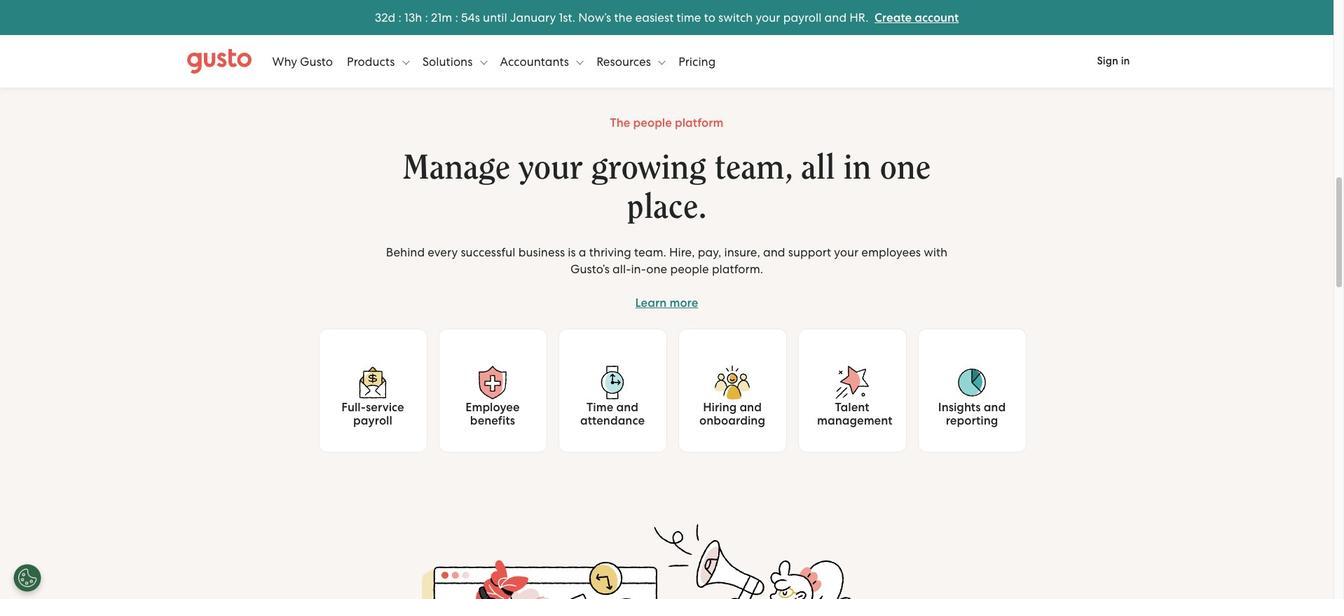 Task type: describe. For each thing, give the bounding box(es) containing it.
main element
[[187, 40, 1147, 82]]

insights and reporting link
[[937, 400, 1007, 428]]

solutions button
[[422, 40, 487, 82]]

the people platform
[[610, 116, 724, 130]]

time and attendance link
[[578, 400, 648, 428]]

5
[[461, 10, 468, 24]]

and inside behind every successful business is a thriving team. hire, pay, insure, and support your employees with gusto's all-in-one people platform.
[[763, 245, 786, 259]]

insights
[[939, 400, 981, 415]]

in inside manage your growing team, all in one place.
[[843, 151, 872, 185]]

growing
[[591, 151, 706, 185]]

1st.
[[559, 10, 576, 24]]

learn more link
[[636, 296, 698, 311]]

successful
[[461, 245, 516, 259]]

why gusto link
[[272, 40, 333, 82]]

hros talent management image
[[835, 365, 870, 400]]

pay,
[[698, 245, 722, 259]]

sign in link
[[1081, 46, 1147, 77]]

h :
[[415, 10, 428, 24]]

learn
[[636, 296, 667, 311]]

pricing
[[679, 54, 716, 68]]

the
[[614, 10, 633, 24]]

is
[[568, 245, 576, 259]]

switch
[[719, 10, 753, 24]]

january
[[510, 10, 556, 24]]

team.
[[634, 245, 667, 259]]

resources
[[597, 54, 654, 68]]

reporting
[[946, 414, 999, 428]]

with
[[924, 245, 948, 259]]

create account link
[[875, 10, 959, 25]]

m :
[[442, 10, 458, 24]]

employee benefits link
[[458, 400, 528, 428]]

full-service payroll link
[[338, 400, 408, 428]]

online payroll services, hr, and benefits | gusto image
[[187, 49, 251, 74]]

behind every successful business is a thriving team. hire, pay, insure, and support your employees with gusto's all-in-one people platform.
[[386, 245, 948, 276]]

every
[[428, 245, 458, 259]]

gusto
[[300, 54, 333, 68]]

and for time and attendance
[[616, 400, 639, 415]]

platform.
[[712, 262, 763, 276]]

your inside the 3 2 d : 1 3 h : 2 1 m : 5 4 s until january 1st. now's the easiest time to switch your payroll and hr. create account
[[756, 10, 781, 24]]

2 2 from the left
[[431, 10, 438, 24]]

time
[[587, 400, 614, 415]]

time and attendance
[[580, 400, 645, 428]]

thriving
[[589, 245, 632, 259]]

management
[[817, 414, 893, 428]]

1 3 from the left
[[375, 10, 382, 24]]

support
[[788, 245, 831, 259]]

hros insights and reporting image
[[955, 365, 990, 400]]

pricing link
[[679, 40, 716, 82]]

resources button
[[597, 40, 666, 82]]

until
[[483, 10, 507, 24]]

solutions
[[422, 54, 476, 68]]

4
[[468, 10, 475, 24]]

onboarding
[[700, 414, 765, 428]]

and for hiring and onboarding
[[740, 400, 762, 415]]

accountants button
[[500, 40, 584, 82]]

accountants
[[500, 54, 572, 68]]

talent management link
[[817, 400, 893, 428]]

one inside behind every successful business is a thriving team. hire, pay, insure, and support your employees with gusto's all-in-one people platform.
[[647, 262, 668, 276]]

hros benefits image
[[475, 365, 510, 400]]

easiest
[[635, 10, 674, 24]]

business owners illustration image
[[422, 517, 912, 599]]

in-
[[631, 262, 647, 276]]

payroll inside the 3 2 d : 1 3 h : 2 1 m : 5 4 s until january 1st. now's the easiest time to switch your payroll and hr. create account
[[784, 10, 822, 24]]

manage
[[403, 151, 511, 185]]

payroll inside full-service payroll
[[353, 414, 393, 428]]

manage your growing team, all in one place.
[[403, 151, 931, 224]]

all-
[[613, 262, 631, 276]]

learn more
[[636, 296, 698, 311]]

a
[[579, 245, 586, 259]]

gusto's
[[571, 262, 610, 276]]



Task type: vqa. For each thing, say whether or not it's contained in the screenshot.
tailored
no



Task type: locate. For each thing, give the bounding box(es) containing it.
people right the
[[633, 116, 672, 130]]

the
[[610, 116, 631, 130]]

1 horizontal spatial 2
[[431, 10, 438, 24]]

talent management
[[817, 400, 893, 428]]

full-service payroll
[[342, 400, 404, 428]]

0 horizontal spatial one
[[647, 262, 668, 276]]

1 vertical spatial payroll
[[353, 414, 393, 428]]

1 right d : in the top of the page
[[404, 10, 409, 24]]

3 2 d : 1 3 h : 2 1 m : 5 4 s until january 1st. now's the easiest time to switch your payroll and hr. create account
[[375, 10, 959, 25]]

your inside behind every successful business is a thriving team. hire, pay, insure, and support your employees with gusto's all-in-one people platform.
[[834, 245, 859, 259]]

service
[[366, 400, 404, 415]]

0 vertical spatial in
[[1121, 55, 1130, 67]]

1 2 from the left
[[382, 10, 388, 24]]

2 vertical spatial your
[[834, 245, 859, 259]]

place.
[[627, 190, 707, 224]]

0 vertical spatial your
[[756, 10, 781, 24]]

and left hr.
[[825, 10, 847, 24]]

all
[[801, 151, 835, 185]]

payroll left hr.
[[784, 10, 822, 24]]

1 horizontal spatial your
[[756, 10, 781, 24]]

employee
[[466, 400, 520, 415]]

people
[[633, 116, 672, 130], [670, 262, 709, 276]]

employee benefits
[[466, 400, 520, 428]]

account
[[915, 10, 959, 25]]

why gusto
[[272, 54, 333, 68]]

1 right h :
[[438, 10, 442, 24]]

hiring and onboarding link
[[698, 400, 768, 428]]

people inside behind every successful business is a thriving team. hire, pay, insure, and support your employees with gusto's all-in-one people platform.
[[670, 262, 709, 276]]

1 horizontal spatial 1
[[438, 10, 442, 24]]

1 horizontal spatial 3
[[409, 10, 415, 24]]

2 right h :
[[431, 10, 438, 24]]

in right sign at the top right of page
[[1121, 55, 1130, 67]]

1 vertical spatial your
[[519, 151, 583, 185]]

time
[[677, 10, 701, 24]]

0 horizontal spatial in
[[843, 151, 872, 185]]

hiring and onboarding
[[700, 400, 765, 428]]

0 horizontal spatial 2
[[382, 10, 388, 24]]

in right all
[[843, 151, 872, 185]]

2 1 from the left
[[438, 10, 442, 24]]

2 3 from the left
[[409, 10, 415, 24]]

one
[[880, 151, 931, 185], [647, 262, 668, 276]]

and
[[825, 10, 847, 24], [763, 245, 786, 259], [616, 400, 639, 415], [740, 400, 762, 415], [984, 400, 1006, 415]]

employees
[[862, 245, 921, 259]]

and right the hiring
[[740, 400, 762, 415]]

hire,
[[669, 245, 695, 259]]

hros hiring and onboarding image
[[715, 365, 750, 400]]

hr.
[[850, 10, 869, 24]]

3 left d : in the top of the page
[[375, 10, 382, 24]]

3 right d : in the top of the page
[[409, 10, 415, 24]]

more
[[670, 296, 698, 311]]

1 1 from the left
[[404, 10, 409, 24]]

now's
[[579, 10, 612, 24]]

one inside manage your growing team, all in one place.
[[880, 151, 931, 185]]

and inside 'insights and reporting'
[[984, 400, 1006, 415]]

to
[[704, 10, 716, 24]]

0 vertical spatial payroll
[[784, 10, 822, 24]]

0 horizontal spatial payroll
[[353, 414, 393, 428]]

2
[[382, 10, 388, 24], [431, 10, 438, 24]]

0 vertical spatial people
[[633, 116, 672, 130]]

1 vertical spatial people
[[670, 262, 709, 276]]

d :
[[388, 10, 402, 24]]

and for insights and reporting
[[984, 400, 1006, 415]]

hiring
[[703, 400, 737, 415]]

attendance
[[580, 414, 645, 428]]

payroll
[[784, 10, 822, 24], [353, 414, 393, 428]]

create
[[875, 10, 912, 25]]

and right insure,
[[763, 245, 786, 259]]

talent
[[835, 400, 870, 415]]

full-
[[342, 400, 366, 415]]

0 horizontal spatial 1
[[404, 10, 409, 24]]

insights and reporting
[[939, 400, 1006, 428]]

team,
[[715, 151, 793, 185]]

insure,
[[725, 245, 760, 259]]

behind
[[386, 245, 425, 259]]

s
[[475, 10, 480, 24]]

1 vertical spatial one
[[647, 262, 668, 276]]

people down the 'hire,'
[[670, 262, 709, 276]]

and inside time and attendance
[[616, 400, 639, 415]]

3
[[375, 10, 382, 24], [409, 10, 415, 24]]

your inside manage your growing team, all in one place.
[[519, 151, 583, 185]]

0 vertical spatial one
[[880, 151, 931, 185]]

1 vertical spatial in
[[843, 151, 872, 185]]

1 horizontal spatial one
[[880, 151, 931, 185]]

1
[[404, 10, 409, 24], [438, 10, 442, 24]]

and inside the 3 2 d : 1 3 h : 2 1 m : 5 4 s until january 1st. now's the easiest time to switch your payroll and hr. create account
[[825, 10, 847, 24]]

in inside "element"
[[1121, 55, 1130, 67]]

payroll down hros payroll image
[[353, 414, 393, 428]]

and inside hiring and onboarding
[[740, 400, 762, 415]]

2 horizontal spatial your
[[834, 245, 859, 259]]

business
[[519, 245, 565, 259]]

sign
[[1097, 55, 1119, 67]]

1 horizontal spatial in
[[1121, 55, 1130, 67]]

1 horizontal spatial payroll
[[784, 10, 822, 24]]

hros payroll image
[[355, 365, 390, 400]]

products button
[[347, 40, 409, 82]]

in
[[1121, 55, 1130, 67], [843, 151, 872, 185]]

products
[[347, 54, 398, 68]]

sign in
[[1097, 55, 1130, 67]]

and right "insights"
[[984, 400, 1006, 415]]

hros time and attendance image
[[595, 365, 630, 400]]

2 left h :
[[382, 10, 388, 24]]

why
[[272, 54, 297, 68]]

and right time on the bottom
[[616, 400, 639, 415]]

platform
[[675, 116, 724, 130]]

benefits
[[470, 414, 515, 428]]

0 horizontal spatial your
[[519, 151, 583, 185]]

your
[[756, 10, 781, 24], [519, 151, 583, 185], [834, 245, 859, 259]]

0 horizontal spatial 3
[[375, 10, 382, 24]]



